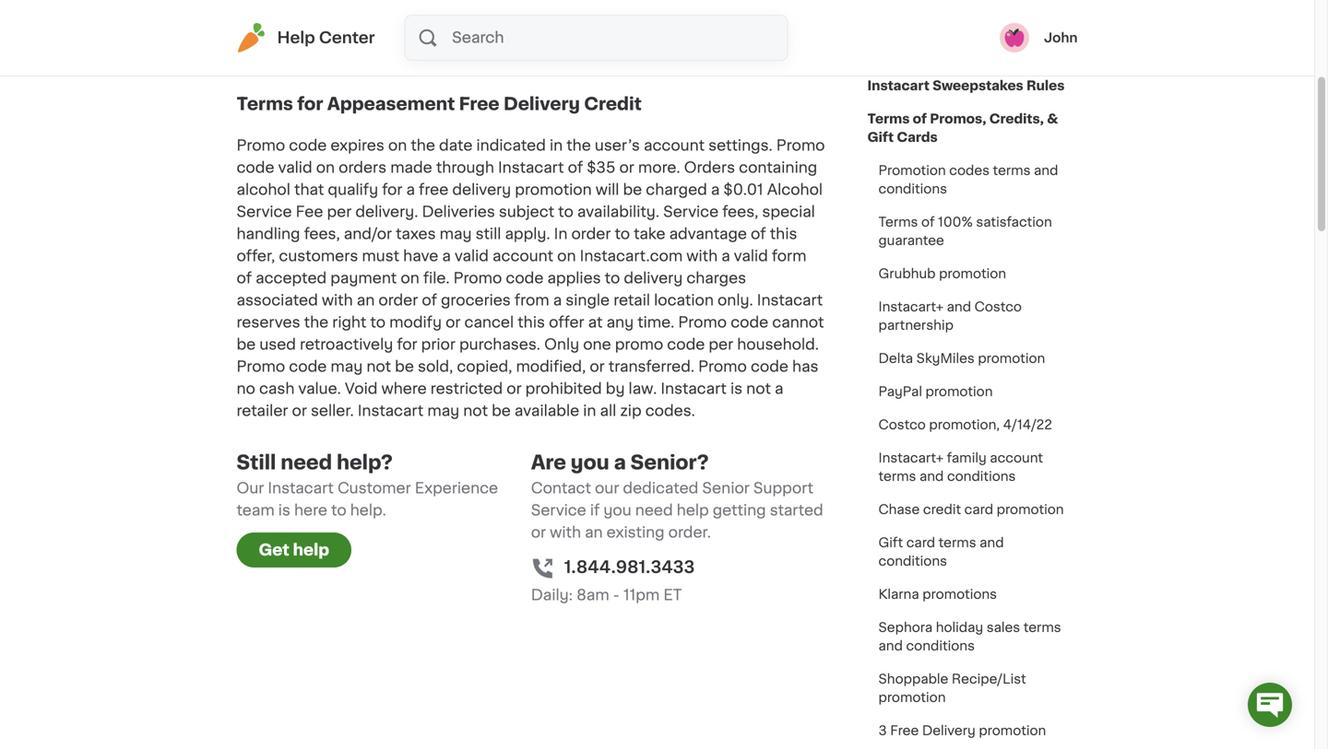 Task type: locate. For each thing, give the bounding box(es) containing it.
conditions
[[879, 183, 947, 196], [947, 470, 1016, 483], [879, 555, 947, 568], [906, 640, 975, 653]]

gift down chase at right
[[879, 537, 903, 550]]

promo down household. on the right of page
[[698, 360, 747, 374]]

terms down chase credit card promotion
[[939, 537, 976, 550]]

costco down paypal
[[879, 419, 926, 432]]

0 horizontal spatial this
[[518, 315, 545, 330]]

et
[[663, 588, 682, 603]]

appeasement
[[327, 96, 455, 113]]

1 vertical spatial instacart+
[[879, 452, 944, 465]]

promotion inside promo code expires on the date indicated in the user's account settings. promo code valid on orders made through instacart of $35 or more. orders containing alcohol that qualify for a free delivery promotion will be charged a $0.01 alcohol service fee per delivery. deliveries subject to availability. service fees, special handling fees, and/or taxes may still apply. in order to take advantage of this offer, customers must have a valid account on instacart.com with a valid form of accepted payment on file. promo code applies to delivery charges associated with an order of groceries from a single retail location only. instacart reserves the right to modify or cancel this offer at any time. promo code cannot be used retroactively for prior purchases. only one promo code per household. promo code may not be sold, copied, modified, or transferred. promo code has no cash value. void where restricted or prohibited by law. instacart is not a retailer or seller. instacart may not be available in all zip codes.
[[515, 183, 592, 197]]

charges
[[687, 271, 746, 286]]

an
[[357, 293, 375, 308], [585, 526, 603, 541]]

law.
[[629, 382, 657, 397]]

or down contact
[[531, 526, 546, 541]]

started
[[770, 504, 823, 518]]

2 vertical spatial account
[[990, 452, 1043, 465]]

delta skymiles promotion link
[[867, 342, 1056, 375]]

1.844.981.3433 link
[[564, 556, 695, 581]]

0 vertical spatial order
[[571, 227, 611, 242]]

seller.
[[311, 404, 354, 419]]

instacart+ up partnership
[[879, 301, 944, 314]]

1 vertical spatial card
[[906, 537, 935, 550]]

gift left cards
[[867, 131, 894, 144]]

0 vertical spatial delivery
[[504, 96, 580, 113]]

1 horizontal spatial delivery
[[922, 725, 976, 738]]

on up the that
[[316, 161, 335, 175]]

for
[[297, 96, 323, 113], [382, 183, 403, 197], [397, 338, 417, 352]]

promo down the location
[[678, 315, 727, 330]]

0 horizontal spatial delivery
[[504, 96, 580, 113]]

taxes
[[396, 227, 436, 242]]

a
[[406, 183, 415, 197], [711, 183, 720, 197], [442, 249, 451, 264], [721, 249, 730, 264], [553, 293, 562, 308], [775, 382, 784, 397], [614, 453, 626, 473]]

service down charged
[[663, 205, 719, 220]]

sephora
[[879, 622, 933, 635]]

at
[[588, 315, 603, 330]]

ebt
[[946, 13, 973, 26]]

8am
[[577, 588, 609, 603]]

and down chase credit card promotion link
[[980, 537, 1004, 550]]

conditions up 'klarna'
[[879, 555, 947, 568]]

terms inside terms of promos, credits, & gift cards
[[867, 113, 910, 125]]

conditions down holiday
[[906, 640, 975, 653]]

paypal promotion
[[879, 386, 993, 398]]

and down use
[[915, 46, 941, 59]]

instacart.com
[[580, 249, 683, 264]]

account down "apply. in"
[[493, 249, 553, 264]]

costco inside instacart+ and costco partnership
[[975, 301, 1022, 314]]

0 horizontal spatial with
[[322, 293, 353, 308]]

1 vertical spatial gift
[[879, 537, 903, 550]]

promotion up subject
[[515, 183, 592, 197]]

is down household. on the right of page
[[730, 382, 743, 397]]

an inside are you a senior? contact our dedicated senior support service if you need help getting started or with an existing order.
[[585, 526, 603, 541]]

or down one
[[590, 360, 605, 374]]

1 horizontal spatial free
[[890, 725, 919, 738]]

more.
[[638, 161, 680, 175]]

2 horizontal spatial the
[[567, 138, 591, 153]]

a up our
[[614, 453, 626, 473]]

terms inside instacart+ family account terms and conditions
[[879, 470, 916, 483]]

instacart image
[[237, 23, 266, 53]]

0 vertical spatial delivery
[[452, 183, 511, 197]]

terms up cards
[[867, 113, 910, 125]]

0 vertical spatial help
[[677, 504, 709, 518]]

0 vertical spatial is
[[730, 382, 743, 397]]

need up here
[[281, 453, 332, 473]]

and up credit
[[920, 470, 944, 483]]

1 horizontal spatial is
[[730, 382, 743, 397]]

0 vertical spatial instacart+
[[879, 301, 944, 314]]

not up void
[[366, 360, 391, 374]]

and inside instacart+ family account terms and conditions
[[920, 470, 944, 483]]

code down household. on the right of page
[[751, 360, 789, 374]]

a up charges
[[721, 249, 730, 264]]

0 horizontal spatial card
[[906, 537, 935, 550]]

experience
[[415, 481, 498, 496]]

a down household. on the right of page
[[775, 382, 784, 397]]

be up where
[[395, 360, 414, 374]]

this down from
[[518, 315, 545, 330]]

order up modify
[[378, 293, 418, 308]]

order.
[[668, 526, 711, 541]]

a inside are you a senior? contact our dedicated senior support service if you need help getting started or with an existing order.
[[614, 453, 626, 473]]

code
[[289, 138, 327, 153], [237, 161, 274, 175], [506, 271, 544, 286], [731, 315, 769, 330], [667, 338, 705, 352], [289, 360, 327, 374], [751, 360, 789, 374]]

0 vertical spatial an
[[357, 293, 375, 308]]

with inside are you a senior? contact our dedicated senior support service if you need help getting started or with an existing order.
[[550, 526, 581, 541]]

account inside instacart+ family account terms and conditions
[[990, 452, 1043, 465]]

and inside sephora holiday sales terms and conditions
[[879, 640, 903, 653]]

cards
[[897, 131, 938, 144]]

0 horizontal spatial per
[[327, 205, 352, 220]]

instacart sweepstakes rules
[[867, 79, 1065, 92]]

offer,
[[237, 249, 275, 264]]

0 vertical spatial not
[[366, 360, 391, 374]]

1 horizontal spatial delivery
[[624, 271, 683, 286]]

0 vertical spatial fees,
[[722, 205, 758, 220]]

free right 3
[[890, 725, 919, 738]]

1 vertical spatial an
[[585, 526, 603, 541]]

terms of promos, credits, & gift cards
[[867, 113, 1058, 144]]

1 vertical spatial fees,
[[304, 227, 340, 242]]

1 horizontal spatial help
[[677, 504, 709, 518]]

1 vertical spatial is
[[278, 504, 290, 518]]

0 horizontal spatial the
[[304, 315, 329, 330]]

with down advantage
[[686, 249, 718, 264]]

of left $35
[[568, 161, 583, 175]]

not down household. on the right of page
[[746, 382, 771, 397]]

1 horizontal spatial need
[[635, 504, 673, 518]]

terms inside promotion codes terms and conditions
[[993, 164, 1031, 177]]

card right credit
[[964, 504, 993, 517]]

instacart+ for terms
[[879, 452, 944, 465]]

account down 4/14/22
[[990, 452, 1043, 465]]

terms right codes
[[993, 164, 1031, 177]]

0 horizontal spatial in
[[550, 138, 563, 153]]

1 vertical spatial may
[[331, 360, 363, 374]]

2 horizontal spatial with
[[686, 249, 718, 264]]

to left use
[[901, 13, 915, 26]]

get
[[259, 543, 289, 559]]

help right the get
[[293, 543, 329, 559]]

service down contact
[[531, 504, 586, 518]]

2 horizontal spatial account
[[990, 452, 1043, 465]]

special
[[762, 205, 815, 220]]

instacart+ and costco partnership link
[[867, 291, 1078, 342]]

klarna promotions link
[[867, 578, 1008, 612]]

card inside gift card terms and conditions
[[906, 537, 935, 550]]

from
[[515, 293, 549, 308]]

be right will
[[623, 183, 642, 197]]

terms right sales
[[1024, 622, 1061, 635]]

or down user's
[[619, 161, 634, 175]]

klarna
[[879, 588, 919, 601]]

0 horizontal spatial need
[[281, 453, 332, 473]]

conditions inside sephora holiday sales terms and conditions
[[906, 640, 975, 653]]

user avatar image
[[1000, 23, 1029, 53]]

retroactively
[[300, 338, 393, 352]]

the up made
[[411, 138, 435, 153]]

the up $35
[[567, 138, 591, 153]]

need down the dedicated
[[635, 504, 673, 518]]

this down the special
[[770, 227, 797, 242]]

instacart+ and costco partnership
[[879, 301, 1022, 332]]

4/14/22
[[1003, 419, 1052, 432]]

costco up "delta skymiles promotion"
[[975, 301, 1022, 314]]

terms inside terms of 100% satisfaction guarantee
[[879, 216, 918, 229]]

and down & at the top of page
[[1034, 164, 1058, 177]]

and down grubhub promotion
[[947, 301, 971, 314]]

to right right
[[370, 315, 386, 330]]

of down the special
[[751, 227, 766, 242]]

0 vertical spatial this
[[770, 227, 797, 242]]

not down restricted
[[463, 404, 488, 419]]

delivery up retail
[[624, 271, 683, 286]]

and inside promotion codes terms and conditions
[[1034, 164, 1058, 177]]

in right indicated
[[550, 138, 563, 153]]

0 vertical spatial with
[[686, 249, 718, 264]]

you right if
[[604, 504, 632, 518]]

paypal
[[879, 386, 922, 398]]

modify
[[389, 315, 442, 330]]

free up date
[[459, 96, 500, 113]]

0 vertical spatial gift
[[867, 131, 894, 144]]

form
[[772, 249, 807, 264]]

orders
[[684, 161, 735, 175]]

in
[[550, 138, 563, 153], [583, 404, 596, 419]]

shoppable recipe/list promotion
[[879, 673, 1026, 705]]

customer
[[338, 481, 411, 496]]

of
[[913, 113, 927, 125], [568, 161, 583, 175], [921, 216, 935, 229], [751, 227, 766, 242], [237, 271, 252, 286], [422, 293, 437, 308]]

per down only.
[[709, 338, 733, 352]]

to down instacart.com
[[605, 271, 620, 286]]

1 vertical spatial in
[[583, 404, 596, 419]]

1 vertical spatial this
[[518, 315, 545, 330]]

promotion down recipe/list
[[979, 725, 1046, 738]]

1 horizontal spatial fees,
[[722, 205, 758, 220]]

promotion down shoppable
[[879, 692, 946, 705]]

valid up the that
[[278, 161, 312, 175]]

to down availability.
[[615, 227, 630, 242]]

1 horizontal spatial account
[[644, 138, 705, 153]]

promotion
[[515, 183, 592, 197], [939, 267, 1006, 280], [978, 352, 1045, 365], [926, 386, 993, 398], [997, 504, 1064, 517], [879, 692, 946, 705], [979, 725, 1046, 738]]

delivery up indicated
[[504, 96, 580, 113]]

0 vertical spatial card
[[964, 504, 993, 517]]

to right here
[[331, 504, 346, 518]]

profile
[[867, 46, 912, 59]]

help up order.
[[677, 504, 709, 518]]

conditions inside promotion codes terms and conditions
[[879, 183, 947, 196]]

dedicated
[[623, 481, 699, 496]]

instacart inside still need help? our instacart customer experience team is here to help.
[[268, 481, 334, 496]]

0 horizontal spatial delivery
[[452, 183, 511, 197]]

with up right
[[322, 293, 353, 308]]

1 horizontal spatial service
[[531, 504, 586, 518]]

may down restricted
[[427, 404, 459, 419]]

an down if
[[585, 526, 603, 541]]

0 vertical spatial free
[[459, 96, 500, 113]]

gift inside gift card terms and conditions
[[879, 537, 903, 550]]

terms down 'instacart' "icon"
[[237, 96, 293, 113]]

terms of promos, credits, & gift cards link
[[867, 102, 1078, 154]]

instacart down profile
[[867, 79, 930, 92]]

1 horizontal spatial an
[[585, 526, 603, 541]]

delivery down shoppable recipe/list promotion
[[922, 725, 976, 738]]

team
[[237, 504, 275, 518]]

snap
[[976, 13, 1014, 26]]

credit
[[584, 96, 642, 113]]

conditions inside instacart+ family account terms and conditions
[[947, 470, 1016, 483]]

1 vertical spatial costco
[[879, 419, 926, 432]]

and down "sephora"
[[879, 640, 903, 653]]

this
[[770, 227, 797, 242], [518, 315, 545, 330]]

0 vertical spatial costco
[[975, 301, 1022, 314]]

1 horizontal spatial the
[[411, 138, 435, 153]]

used
[[259, 338, 296, 352]]

sephora holiday sales terms and conditions
[[879, 622, 1061, 653]]

use
[[918, 13, 943, 26]]

single
[[566, 293, 610, 308]]

0 vertical spatial may
[[440, 227, 472, 242]]

per down qualify
[[327, 205, 352, 220]]

chase credit card promotion
[[879, 504, 1064, 517]]

fees, down $0.01
[[722, 205, 758, 220]]

value.
[[298, 382, 341, 397]]

is left here
[[278, 504, 290, 518]]

1 vertical spatial help
[[293, 543, 329, 559]]

&
[[1047, 113, 1058, 125]]

on down have
[[401, 271, 419, 286]]

1 horizontal spatial card
[[964, 504, 993, 517]]

0 horizontal spatial account
[[493, 249, 553, 264]]

0 horizontal spatial an
[[357, 293, 375, 308]]

1 vertical spatial need
[[635, 504, 673, 518]]

card down credit
[[906, 537, 935, 550]]

or inside are you a senior? contact our dedicated senior support service if you need help getting started or with an existing order.
[[531, 526, 546, 541]]

right
[[332, 315, 366, 330]]

0 horizontal spatial service
[[237, 205, 292, 220]]

cash
[[259, 382, 295, 397]]

2 vertical spatial with
[[550, 526, 581, 541]]

for down made
[[382, 183, 403, 197]]

code up value.
[[289, 360, 327, 374]]

1 horizontal spatial costco
[[975, 301, 1022, 314]]

0 horizontal spatial fees,
[[304, 227, 340, 242]]

0 horizontal spatial is
[[278, 504, 290, 518]]

instacart sweepstakes rules link
[[867, 69, 1065, 102]]

help.
[[350, 504, 386, 518]]

still need help? our instacart customer experience team is here to help.
[[237, 453, 498, 518]]

1 vertical spatial order
[[378, 293, 418, 308]]

date
[[439, 138, 473, 153]]

1 horizontal spatial valid
[[455, 249, 489, 264]]

be down reserves
[[237, 338, 256, 352]]

or up "prior" at the top of page
[[446, 315, 461, 330]]

0 horizontal spatial help
[[293, 543, 329, 559]]

costco promotion, 4/14/22 link
[[867, 409, 1063, 442]]

of down file.
[[422, 293, 437, 308]]

1 horizontal spatial in
[[583, 404, 596, 419]]

and inside gift card terms and conditions
[[980, 537, 1004, 550]]

instacart+ inside instacart+ family account terms and conditions
[[879, 452, 944, 465]]

0 horizontal spatial costco
[[879, 419, 926, 432]]

alcohol
[[767, 183, 823, 197]]

support
[[753, 481, 814, 496]]

2 vertical spatial not
[[463, 404, 488, 419]]

1 vertical spatial free
[[890, 725, 919, 738]]

account up the more. at the top of page
[[644, 138, 705, 153]]

promo up the alcohol
[[237, 138, 285, 153]]

1 horizontal spatial with
[[550, 526, 581, 541]]

or
[[619, 161, 634, 175], [446, 315, 461, 330], [590, 360, 605, 374], [507, 382, 522, 397], [292, 404, 307, 419], [531, 526, 546, 541]]

of inside terms of promos, credits, & gift cards
[[913, 113, 927, 125]]

grubhub promotion
[[879, 267, 1006, 280]]

need inside still need help? our instacart customer experience team is here to help.
[[281, 453, 332, 473]]

skymiles
[[916, 352, 975, 365]]

2 horizontal spatial not
[[746, 382, 771, 397]]

with down contact
[[550, 526, 581, 541]]

applies
[[547, 271, 601, 286]]

only.
[[718, 293, 753, 308]]

2 instacart+ from the top
[[879, 452, 944, 465]]

an down 'payment'
[[357, 293, 375, 308]]

help center link
[[237, 23, 375, 53]]

promotion
[[879, 164, 946, 177]]

instacart+ inside instacart+ and costco partnership
[[879, 301, 944, 314]]

0 vertical spatial need
[[281, 453, 332, 473]]

on up made
[[388, 138, 407, 153]]

valid left form
[[734, 249, 768, 264]]

john
[[1044, 31, 1078, 44]]

need inside are you a senior? contact our dedicated senior support service if you need help getting started or with an existing order.
[[635, 504, 673, 518]]

0 vertical spatial account
[[644, 138, 705, 153]]

1 instacart+ from the top
[[879, 301, 944, 314]]

1 horizontal spatial per
[[709, 338, 733, 352]]

order down availability.
[[571, 227, 611, 242]]



Task type: describe. For each thing, give the bounding box(es) containing it.
0 horizontal spatial valid
[[278, 161, 312, 175]]

handling
[[237, 227, 300, 242]]

$35
[[587, 161, 616, 175]]

terms inside sephora holiday sales terms and conditions
[[1024, 622, 1061, 635]]

delta
[[879, 352, 913, 365]]

and inside instacart+ and costco partnership
[[947, 301, 971, 314]]

1 vertical spatial per
[[709, 338, 733, 352]]

service inside are you a senior? contact our dedicated senior support service if you need help getting started or with an existing order.
[[531, 504, 586, 518]]

payment
[[330, 271, 397, 286]]

or down value.
[[292, 404, 307, 419]]

free
[[419, 183, 449, 197]]

help inside are you a senior? contact our dedicated senior support service if you need help getting started or with an existing order.
[[677, 504, 709, 518]]

promo up containing
[[776, 138, 825, 153]]

instacart+ family account terms and conditions link
[[867, 442, 1078, 493]]

grubhub
[[879, 267, 936, 280]]

promo code expires on the date indicated in the user's account settings. promo code valid on orders made through instacart of $35 or more. orders containing alcohol that qualify for a free delivery promotion will be charged a $0.01 alcohol service fee per delivery. deliveries subject to availability. service fees, special handling fees, and/or taxes may still apply. in order to take advantage of this offer, customers must have a valid account on instacart.com with a valid form of accepted payment on file. promo code applies to delivery charges associated with an order of groceries from a single retail location only. instacart reserves the right to modify or cancel this offer at any time. promo code cannot be used retroactively for prior purchases. only one promo code per household. promo code may not be sold, copied, modified, or transferred. promo code has no cash value. void where restricted or prohibited by law. instacart is not a retailer or seller. instacart may not be available in all zip codes.
[[237, 138, 825, 419]]

1 vertical spatial with
[[322, 293, 353, 308]]

is inside promo code expires on the date indicated in the user's account settings. promo code valid on orders made through instacart of $35 or more. orders containing alcohol that qualify for a free delivery promotion will be charged a $0.01 alcohol service fee per delivery. deliveries subject to availability. service fees, special handling fees, and/or taxes may still apply. in order to take advantage of this offer, customers must have a valid account on instacart.com with a valid form of accepted payment on file. promo code applies to delivery charges associated with an order of groceries from a single retail location only. instacart reserves the right to modify or cancel this offer at any time. promo code cannot be used retroactively for prior purchases. only one promo code per household. promo code may not be sold, copied, modified, or transferred. promo code has no cash value. void where restricted or prohibited by law. instacart is not a retailer or seller. instacart may not be available in all zip codes.
[[730, 382, 743, 397]]

promotion codes terms and conditions link
[[867, 154, 1078, 206]]

are you a senior? contact our dedicated senior support service if you need help getting started or with an existing order.
[[531, 453, 823, 541]]

promotion down instacart+ and costco partnership link
[[978, 352, 1045, 365]]

existing
[[607, 526, 665, 541]]

$0.01
[[723, 183, 763, 197]]

0 vertical spatial in
[[550, 138, 563, 153]]

terms for appeasement free delivery credit
[[237, 96, 642, 113]]

terms for terms for appeasement free delivery credit
[[237, 96, 293, 113]]

of down offer, on the top
[[237, 271, 252, 286]]

alcohol
[[237, 183, 290, 197]]

0 horizontal spatial free
[[459, 96, 500, 113]]

codes.
[[645, 404, 695, 419]]

and/or
[[344, 227, 392, 242]]

delivery. deliveries
[[355, 205, 495, 220]]

how
[[867, 13, 898, 26]]

how to use ebt snap link
[[867, 3, 1014, 36]]

time.
[[638, 315, 675, 330]]

Search search field
[[450, 16, 787, 60]]

sales
[[987, 622, 1020, 635]]

of inside terms of 100% satisfaction guarantee
[[921, 216, 935, 229]]

qualify
[[328, 183, 378, 197]]

reserves
[[237, 315, 300, 330]]

associated
[[237, 293, 318, 308]]

instacart up cannot
[[757, 293, 823, 308]]

is inside still need help? our instacart customer experience team is here to help.
[[278, 504, 290, 518]]

charged
[[646, 183, 707, 197]]

recipe/list
[[952, 673, 1026, 686]]

a up 'offer'
[[553, 293, 562, 308]]

klarna promotions
[[879, 588, 997, 601]]

purchases.
[[459, 338, 540, 352]]

modified,
[[516, 360, 586, 374]]

a down made
[[406, 183, 415, 197]]

holiday
[[936, 622, 983, 635]]

promotions
[[923, 588, 997, 601]]

account
[[944, 46, 1002, 59]]

terms for terms of promos, credits, & gift cards
[[867, 113, 910, 125]]

advantage
[[669, 227, 747, 242]]

john link
[[1000, 23, 1078, 53]]

gift inside terms of promos, credits, & gift cards
[[867, 131, 894, 144]]

where
[[381, 382, 427, 397]]

through
[[436, 161, 494, 175]]

1 horizontal spatial order
[[571, 227, 611, 242]]

2 vertical spatial for
[[397, 338, 417, 352]]

instacart up codes.
[[661, 382, 727, 397]]

to inside still need help? our instacart customer experience team is here to help.
[[331, 504, 346, 518]]

promotion down terms of 100% satisfaction guarantee link
[[939, 267, 1006, 280]]

promo up groceries
[[453, 271, 502, 286]]

household.
[[737, 338, 819, 352]]

promotion inside shoppable recipe/list promotion
[[879, 692, 946, 705]]

code up the alcohol
[[237, 161, 274, 175]]

1 vertical spatial account
[[493, 249, 553, 264]]

0 horizontal spatial not
[[366, 360, 391, 374]]

be down restricted
[[492, 404, 511, 419]]

2 horizontal spatial valid
[[734, 249, 768, 264]]

1 vertical spatial delivery
[[624, 271, 683, 286]]

instacart+ for partnership
[[879, 301, 944, 314]]

senior
[[702, 481, 750, 496]]

our
[[237, 481, 264, 496]]

only
[[544, 338, 579, 352]]

daily:
[[531, 588, 573, 603]]

subject
[[499, 205, 554, 220]]

0 vertical spatial you
[[571, 453, 609, 473]]

1 vertical spatial you
[[604, 504, 632, 518]]

chase credit card promotion link
[[867, 493, 1075, 527]]

prohibited
[[525, 382, 602, 397]]

grubhub promotion link
[[867, 257, 1017, 291]]

a up file.
[[442, 249, 451, 264]]

instacart inside instacart sweepstakes rules 'link'
[[867, 79, 930, 92]]

0 vertical spatial per
[[327, 205, 352, 220]]

file.
[[423, 271, 450, 286]]

customers
[[279, 249, 358, 264]]

get help
[[259, 543, 329, 559]]

11pm
[[623, 588, 660, 603]]

promotion,
[[929, 419, 1000, 432]]

groceries
[[441, 293, 511, 308]]

have
[[403, 249, 438, 264]]

delta skymiles promotion
[[879, 352, 1045, 365]]

instacart down where
[[358, 404, 424, 419]]

or down copied,
[[507, 382, 522, 397]]

terms for terms of 100% satisfaction guarantee
[[879, 216, 918, 229]]

code down time.
[[667, 338, 705, 352]]

terms inside gift card terms and conditions
[[939, 537, 976, 550]]

has
[[792, 360, 819, 374]]

profile and account settings
[[867, 46, 1063, 59]]

promotion up gift card terms and conditions link
[[997, 504, 1064, 517]]

100%
[[938, 216, 973, 229]]

contact
[[531, 481, 591, 496]]

made
[[390, 161, 432, 175]]

any
[[607, 315, 634, 330]]

1 vertical spatial not
[[746, 382, 771, 397]]

1 vertical spatial delivery
[[922, 725, 976, 738]]

settings.
[[708, 138, 773, 153]]

accepted
[[256, 271, 327, 286]]

by
[[606, 382, 625, 397]]

code up from
[[506, 271, 544, 286]]

conditions inside gift card terms and conditions
[[879, 555, 947, 568]]

shoppable recipe/list promotion link
[[867, 663, 1078, 715]]

instacart down indicated
[[498, 161, 564, 175]]

code down only.
[[731, 315, 769, 330]]

shoppable
[[879, 673, 949, 686]]

0 horizontal spatial order
[[378, 293, 418, 308]]

on up applies
[[557, 249, 576, 264]]

help inside get help button
[[293, 543, 329, 559]]

1 vertical spatial for
[[382, 183, 403, 197]]

transferred.
[[609, 360, 695, 374]]

take
[[634, 227, 665, 242]]

2 vertical spatial may
[[427, 404, 459, 419]]

2 horizontal spatial service
[[663, 205, 719, 220]]

to up "apply. in"
[[558, 205, 574, 220]]

user's
[[595, 138, 640, 153]]

1 horizontal spatial this
[[770, 227, 797, 242]]

a down orders
[[711, 183, 720, 197]]

family
[[947, 452, 987, 465]]

fee
[[296, 205, 323, 220]]

promo up no
[[237, 360, 285, 374]]

promotion codes terms and conditions
[[879, 164, 1058, 196]]

help center
[[277, 30, 375, 46]]

zip
[[620, 404, 642, 419]]

how to use ebt snap
[[867, 13, 1014, 26]]

here
[[294, 504, 327, 518]]

containing
[[739, 161, 817, 175]]

1 horizontal spatial not
[[463, 404, 488, 419]]

code up the that
[[289, 138, 327, 153]]

help?
[[337, 453, 393, 473]]

copied,
[[457, 360, 512, 374]]

instacart+ family account terms and conditions
[[879, 452, 1043, 483]]

an inside promo code expires on the date indicated in the user's account settings. promo code valid on orders made through instacart of $35 or more. orders containing alcohol that qualify for a free delivery promotion will be charged a $0.01 alcohol service fee per delivery. deliveries subject to availability. service fees, special handling fees, and/or taxes may still apply. in order to take advantage of this offer, customers must have a valid account on instacart.com with a valid form of accepted payment on file. promo code applies to delivery charges associated with an order of groceries from a single retail location only. instacart reserves the right to modify or cancel this offer at any time. promo code cannot be used retroactively for prior purchases. only one promo code per household. promo code may not be sold, copied, modified, or transferred. promo code has no cash value. void where restricted or prohibited by law. instacart is not a retailer or seller. instacart may not be available in all zip codes.
[[357, 293, 375, 308]]

0 vertical spatial for
[[297, 96, 323, 113]]

promotion down "delta skymiles promotion"
[[926, 386, 993, 398]]

1.844.981.3433
[[564, 560, 695, 576]]

daily: 8am - 11pm et
[[531, 588, 682, 603]]

partnership
[[879, 319, 954, 332]]



Task type: vqa. For each thing, say whether or not it's contained in the screenshot.
Promo code expires on the date indicated in the user's account settings. Promo code valid on orders made through Instacart of $35 or more. Orders containing alcohol that qualify for a free delivery promotion will be charged a $0.01 Alcohol Service Fee per delivery. Deliveries subject to availability. Service fees, special handling fees, and/or taxes may still apply. In order to take advantage of this offer, customers must have a valid account on Instacart.com with a valid form of accepted payment on file. Promo code applies to delivery charges associated with an order of groceries from a single retail location only. Instacart reserves the right to modify or cancel this offer at any time. Promo code cannot be used retroactively for prior purchases. Only one promo code per household. Promo code may not be sold, copied, modified, or transferred. Promo code has no cash value. Void where restricted or prohibited by law. Instacart is not a retailer or seller. Instacart may not be available in all zip codes.
yes



